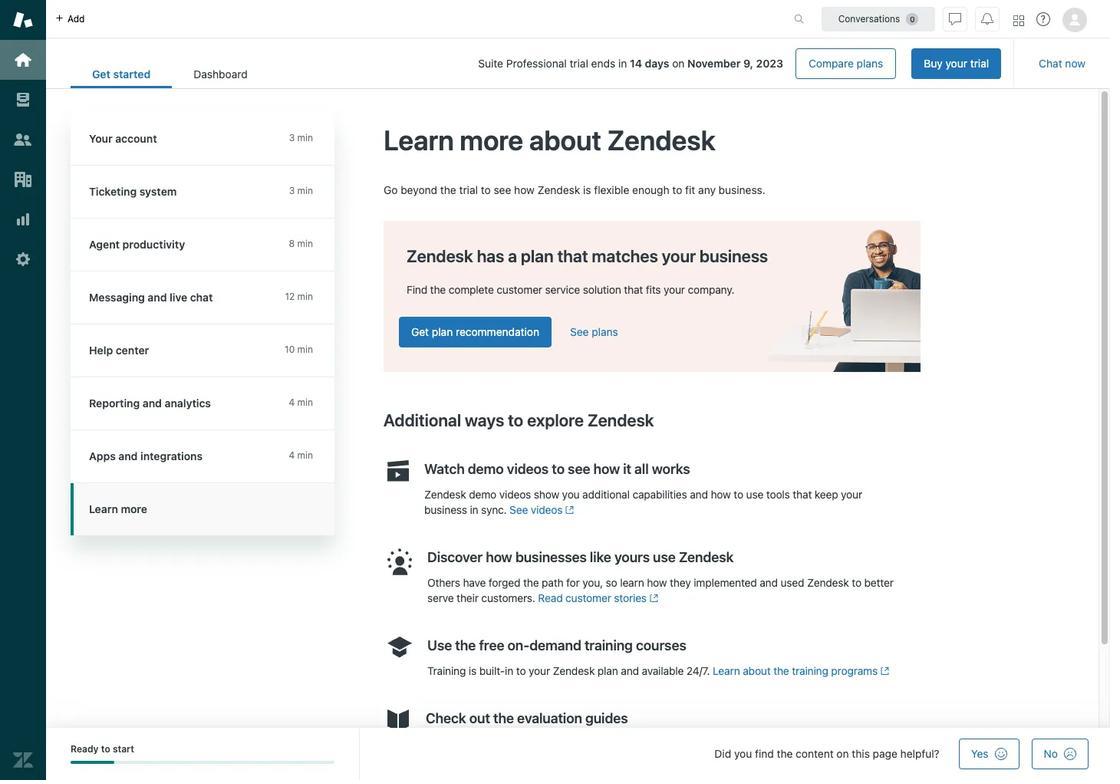 Task type: locate. For each thing, give the bounding box(es) containing it.
your
[[89, 132, 113, 145]]

learn inside dropdown button
[[89, 502, 118, 516]]

1 vertical spatial more
[[121, 502, 147, 516]]

videos up show at the bottom
[[507, 461, 549, 477]]

(opens in a new tab) image inside the read customer stories link
[[647, 594, 658, 603]]

you
[[562, 488, 580, 501], [734, 747, 752, 760]]

plans inside button
[[857, 57, 883, 70]]

in down on-
[[505, 664, 513, 677]]

service
[[545, 283, 580, 296]]

0 horizontal spatial you
[[562, 488, 580, 501]]

zendesk down watch on the left bottom of the page
[[424, 488, 466, 501]]

videos for show
[[499, 488, 531, 501]]

1 horizontal spatial plans
[[857, 57, 883, 70]]

discover how businesses like yours use zendesk
[[427, 549, 734, 565]]

programs
[[831, 664, 878, 677]]

watch demo videos to see how it all works
[[424, 461, 690, 477]]

0 vertical spatial business
[[700, 246, 768, 266]]

on right days
[[672, 57, 685, 70]]

demo
[[468, 461, 504, 477], [469, 488, 496, 501]]

to left start
[[101, 743, 110, 755]]

zendesk image
[[13, 750, 33, 770]]

1 vertical spatial 4 min
[[289, 450, 313, 461]]

0 vertical spatial on
[[672, 57, 685, 70]]

1 vertical spatial in
[[470, 503, 478, 516]]

0 vertical spatial learn
[[384, 124, 454, 157]]

1 horizontal spatial on
[[837, 747, 849, 760]]

discover
[[427, 549, 483, 565]]

trial left ends
[[570, 57, 588, 70]]

0 vertical spatial 3
[[289, 132, 295, 143]]

out
[[469, 710, 490, 726]]

2023
[[756, 57, 783, 70]]

admin image
[[13, 249, 33, 269]]

that left the keep on the bottom of the page
[[793, 488, 812, 501]]

0 vertical spatial 3 min
[[289, 132, 313, 143]]

1 3 min from the top
[[289, 132, 313, 143]]

zendesk inside zendesk demo videos show you additional capabilities and how to use tools that keep your business in sync.
[[424, 488, 466, 501]]

1 vertical spatial see
[[510, 503, 528, 516]]

plans for see plans
[[592, 325, 618, 338]]

trial inside 'button'
[[970, 57, 989, 70]]

4 min
[[289, 397, 313, 408], [289, 450, 313, 461]]

yes
[[971, 747, 989, 760]]

customer down a
[[497, 283, 542, 296]]

5 min from the top
[[297, 344, 313, 355]]

no
[[1044, 747, 1058, 760]]

see plans
[[570, 325, 618, 338]]

1 horizontal spatial see
[[568, 461, 590, 477]]

4 for apps and integrations
[[289, 450, 295, 461]]

that left fits
[[624, 283, 643, 296]]

path
[[542, 576, 563, 589]]

use up they
[[653, 549, 676, 565]]

(opens in a new tab) image for zendesk
[[647, 594, 658, 603]]

0 vertical spatial more
[[460, 124, 523, 157]]

trial down notifications image
[[970, 57, 989, 70]]

trial for professional
[[570, 57, 588, 70]]

videos down show at the bottom
[[531, 503, 563, 516]]

12
[[285, 291, 295, 302]]

how left it
[[593, 461, 620, 477]]

0 horizontal spatial learn
[[89, 502, 118, 516]]

0 vertical spatial videos
[[507, 461, 549, 477]]

your
[[946, 57, 967, 70], [662, 246, 696, 266], [664, 283, 685, 296], [841, 488, 862, 501], [529, 664, 550, 677]]

plan right a
[[521, 246, 554, 266]]

business down watch on the left bottom of the page
[[424, 503, 467, 516]]

0 vertical spatial customer
[[497, 283, 542, 296]]

chat
[[1039, 57, 1062, 70]]

0 vertical spatial about
[[529, 124, 601, 157]]

0 horizontal spatial trial
[[459, 184, 478, 197]]

training up training is built-in to your zendesk plan and available 24/7.
[[584, 637, 633, 654]]

1 horizontal spatial get
[[411, 325, 429, 338]]

1 vertical spatial about
[[743, 664, 771, 677]]

0 horizontal spatial use
[[653, 549, 676, 565]]

messaging
[[89, 291, 145, 304]]

how inside others have forged the path for you, so learn how they implemented and used zendesk to better serve their customers.
[[647, 576, 667, 589]]

how left tools
[[711, 488, 731, 501]]

1 horizontal spatial (opens in a new tab) image
[[878, 667, 889, 676]]

complete
[[449, 283, 494, 296]]

1 horizontal spatial trial
[[570, 57, 588, 70]]

buy your trial button
[[912, 48, 1001, 79]]

did
[[715, 747, 731, 760]]

1 vertical spatial 4
[[289, 450, 295, 461]]

tools
[[766, 488, 790, 501]]

0 horizontal spatial business
[[424, 503, 467, 516]]

evaluation
[[517, 710, 582, 726]]

3 min from the top
[[297, 238, 313, 249]]

plans inside 'button'
[[592, 325, 618, 338]]

6 min from the top
[[297, 397, 313, 408]]

1 4 from the top
[[289, 397, 295, 408]]

demo up sync. at left
[[469, 488, 496, 501]]

min for apps and integrations
[[297, 450, 313, 461]]

started
[[113, 68, 151, 81]]

and left used
[[760, 576, 778, 589]]

to left fit
[[672, 184, 682, 197]]

your right the buy
[[946, 57, 967, 70]]

1 horizontal spatial use
[[746, 488, 763, 501]]

4 for reporting and analytics
[[289, 397, 295, 408]]

zendesk up find
[[407, 246, 473, 266]]

zendesk right used
[[807, 576, 849, 589]]

zendesk products image
[[1013, 15, 1024, 26]]

is left built-
[[469, 664, 477, 677]]

progress bar image
[[71, 761, 115, 764]]

solution
[[583, 283, 621, 296]]

see plans button
[[570, 325, 618, 339]]

0 vertical spatial see
[[494, 184, 511, 197]]

2 horizontal spatial in
[[618, 57, 627, 70]]

to left better
[[852, 576, 862, 589]]

more
[[460, 124, 523, 157], [121, 502, 147, 516]]

0 vertical spatial plan
[[521, 246, 554, 266]]

plan up guides
[[598, 664, 618, 677]]

0 vertical spatial that
[[557, 246, 588, 266]]

0 horizontal spatial see
[[510, 503, 528, 516]]

and down works
[[690, 488, 708, 501]]

0 vertical spatial you
[[562, 488, 580, 501]]

0 vertical spatial 4 min
[[289, 397, 313, 408]]

1 vertical spatial get
[[411, 325, 429, 338]]

that up find the complete customer service solution that fits your company.
[[557, 246, 588, 266]]

0 horizontal spatial get
[[92, 68, 110, 81]]

(opens in a new tab) image
[[647, 594, 658, 603], [878, 667, 889, 676]]

about right 24/7.
[[743, 664, 771, 677]]

about up go beyond the trial to see how zendesk is flexible enough to fit any business. at the top of page
[[529, 124, 601, 157]]

in left 14
[[618, 57, 627, 70]]

to inside footer
[[101, 743, 110, 755]]

yes button
[[959, 739, 1019, 769]]

plans for compare plans
[[857, 57, 883, 70]]

1 4 min from the top
[[289, 397, 313, 408]]

1 horizontal spatial training
[[792, 664, 828, 677]]

1 horizontal spatial see
[[570, 325, 589, 338]]

text image
[[767, 229, 921, 372]]

2 vertical spatial in
[[505, 664, 513, 677]]

0 vertical spatial training
[[584, 637, 633, 654]]

0 vertical spatial is
[[583, 184, 591, 197]]

how up forged
[[486, 549, 512, 565]]

0 vertical spatial see
[[570, 325, 589, 338]]

1 vertical spatial learn
[[89, 502, 118, 516]]

2 horizontal spatial learn
[[713, 664, 740, 677]]

get started image
[[13, 50, 33, 70]]

demo for zendesk
[[469, 488, 496, 501]]

ends
[[591, 57, 615, 70]]

customer
[[497, 283, 542, 296], [565, 591, 611, 604]]

suite professional trial ends in 14 days on november 9, 2023
[[478, 57, 783, 70]]

1 horizontal spatial that
[[624, 283, 643, 296]]

0 horizontal spatial plans
[[592, 325, 618, 338]]

0 horizontal spatial is
[[469, 664, 477, 677]]

0 horizontal spatial customer
[[497, 283, 542, 296]]

learn for learn about the training programs
[[713, 664, 740, 677]]

learn about the training programs link
[[713, 664, 889, 677]]

learn more heading
[[71, 483, 334, 529]]

1 vertical spatial see
[[568, 461, 590, 477]]

live
[[170, 291, 187, 304]]

organizations image
[[13, 170, 33, 189]]

0 vertical spatial use
[[746, 488, 763, 501]]

get for get started
[[92, 68, 110, 81]]

available
[[642, 664, 684, 677]]

to left tools
[[734, 488, 743, 501]]

learn
[[620, 576, 644, 589]]

zendesk up it
[[588, 410, 654, 430]]

that
[[557, 246, 588, 266], [624, 283, 643, 296], [793, 488, 812, 501]]

1 vertical spatial demo
[[469, 488, 496, 501]]

section
[[281, 48, 1001, 79]]

how left they
[[647, 576, 667, 589]]

footer
[[46, 728, 1110, 780]]

see up a
[[494, 184, 511, 197]]

business
[[700, 246, 768, 266], [424, 503, 467, 516]]

7 min from the top
[[297, 450, 313, 461]]

2 vertical spatial that
[[793, 488, 812, 501]]

min for reporting and analytics
[[297, 397, 313, 408]]

recommendation
[[456, 325, 539, 338]]

4 min from the top
[[297, 291, 313, 302]]

matches
[[592, 246, 658, 266]]

get left started
[[92, 68, 110, 81]]

guides
[[585, 710, 628, 726]]

on-
[[507, 637, 530, 654]]

watch
[[424, 461, 465, 477]]

customer down you,
[[565, 591, 611, 604]]

videos inside zendesk demo videos show you additional capabilities and how to use tools that keep your business in sync.
[[499, 488, 531, 501]]

1 vertical spatial you
[[734, 747, 752, 760]]

1 horizontal spatial plan
[[521, 246, 554, 266]]

is
[[583, 184, 591, 197], [469, 664, 477, 677]]

1 vertical spatial customer
[[565, 591, 611, 604]]

1 horizontal spatial you
[[734, 747, 752, 760]]

zendesk up "implemented"
[[679, 549, 734, 565]]

see inside 'button'
[[570, 325, 589, 338]]

and left the analytics
[[143, 397, 162, 410]]

additional
[[384, 410, 461, 430]]

2 3 min from the top
[[289, 185, 313, 196]]

others
[[427, 576, 460, 589]]

the inside footer
[[777, 747, 793, 760]]

training left "programs"
[[792, 664, 828, 677]]

zendesk support image
[[13, 10, 33, 30]]

get down find
[[411, 325, 429, 338]]

use left tools
[[746, 488, 763, 501]]

0 horizontal spatial (opens in a new tab) image
[[647, 594, 658, 603]]

plans right compare
[[857, 57, 883, 70]]

conversations button
[[822, 7, 935, 31]]

1 vertical spatial 3
[[289, 185, 295, 196]]

1 horizontal spatial about
[[743, 664, 771, 677]]

on inside section
[[672, 57, 685, 70]]

learn right 24/7.
[[713, 664, 740, 677]]

and inside zendesk demo videos show you additional capabilities and how to use tools that keep your business in sync.
[[690, 488, 708, 501]]

on
[[672, 57, 685, 70], [837, 747, 849, 760]]

2 min from the top
[[297, 185, 313, 196]]

1 vertical spatial 3 min
[[289, 185, 313, 196]]

no button
[[1032, 739, 1089, 769]]

more for learn more about zendesk
[[460, 124, 523, 157]]

works
[[652, 461, 690, 477]]

your up company. at top
[[662, 246, 696, 266]]

videos for to
[[507, 461, 549, 477]]

zendesk down learn more about zendesk
[[537, 184, 580, 197]]

1 vertical spatial business
[[424, 503, 467, 516]]

chat now button
[[1027, 48, 1098, 79]]

1 vertical spatial is
[[469, 664, 477, 677]]

0 vertical spatial demo
[[468, 461, 504, 477]]

more inside content-title region
[[460, 124, 523, 157]]

2 vertical spatial plan
[[598, 664, 618, 677]]

demo inside zendesk demo videos show you additional capabilities and how to use tools that keep your business in sync.
[[469, 488, 496, 501]]

2 horizontal spatial that
[[793, 488, 812, 501]]

main element
[[0, 0, 46, 780]]

0 horizontal spatial plan
[[432, 325, 453, 338]]

zendesk up enough
[[607, 124, 715, 157]]

3 min for your account
[[289, 132, 313, 143]]

demand
[[529, 637, 581, 654]]

and
[[148, 291, 167, 304], [143, 397, 162, 410], [118, 450, 138, 463], [690, 488, 708, 501], [760, 576, 778, 589], [621, 664, 639, 677]]

get inside tab list
[[92, 68, 110, 81]]

trial
[[570, 57, 588, 70], [970, 57, 989, 70], [459, 184, 478, 197]]

plans down solution
[[592, 325, 618, 338]]

how down learn more about zendesk
[[514, 184, 535, 197]]

more for learn more
[[121, 502, 147, 516]]

about inside content-title region
[[529, 124, 601, 157]]

demo right watch on the left bottom of the page
[[468, 461, 504, 477]]

3 for account
[[289, 132, 295, 143]]

1 horizontal spatial is
[[583, 184, 591, 197]]

demo for watch
[[468, 461, 504, 477]]

1 horizontal spatial more
[[460, 124, 523, 157]]

1 vertical spatial plan
[[432, 325, 453, 338]]

tab list containing get started
[[71, 60, 269, 88]]

to right ways
[[508, 410, 523, 430]]

your right the keep on the bottom of the page
[[841, 488, 862, 501]]

tab list
[[71, 60, 269, 88]]

10 min
[[285, 344, 313, 355]]

min for your account
[[297, 132, 313, 143]]

1 min from the top
[[297, 132, 313, 143]]

1 vertical spatial plans
[[592, 325, 618, 338]]

0 horizontal spatial on
[[672, 57, 685, 70]]

trial right beyond
[[459, 184, 478, 197]]

0 vertical spatial 4
[[289, 397, 295, 408]]

min for help center
[[297, 344, 313, 355]]

learn inside content-title region
[[384, 124, 454, 157]]

enough
[[632, 184, 669, 197]]

1 vertical spatial videos
[[499, 488, 531, 501]]

you up (opens in a new tab) icon
[[562, 488, 580, 501]]

learn down apps on the left of the page
[[89, 502, 118, 516]]

on left "this"
[[837, 747, 849, 760]]

0 horizontal spatial more
[[121, 502, 147, 516]]

2 4 min from the top
[[289, 450, 313, 461]]

min
[[297, 132, 313, 143], [297, 185, 313, 196], [297, 238, 313, 249], [297, 291, 313, 302], [297, 344, 313, 355], [297, 397, 313, 408], [297, 450, 313, 461]]

2 3 from the top
[[289, 185, 295, 196]]

1 vertical spatial on
[[837, 747, 849, 760]]

see down find the complete customer service solution that fits your company.
[[570, 325, 589, 338]]

get inside button
[[411, 325, 429, 338]]

0 horizontal spatial see
[[494, 184, 511, 197]]

0 horizontal spatial in
[[470, 503, 478, 516]]

how
[[514, 184, 535, 197], [593, 461, 620, 477], [711, 488, 731, 501], [486, 549, 512, 565], [647, 576, 667, 589]]

your inside zendesk demo videos show you additional capabilities and how to use tools that keep your business in sync.
[[841, 488, 862, 501]]

0 vertical spatial plans
[[857, 57, 883, 70]]

learn more
[[89, 502, 147, 516]]

0 vertical spatial get
[[92, 68, 110, 81]]

0 vertical spatial (opens in a new tab) image
[[647, 594, 658, 603]]

you right the did
[[734, 747, 752, 760]]

plan down the complete
[[432, 325, 453, 338]]

1 vertical spatial (opens in a new tab) image
[[878, 667, 889, 676]]

business up company. at top
[[700, 246, 768, 266]]

more inside dropdown button
[[121, 502, 147, 516]]

explore
[[527, 410, 584, 430]]

0 horizontal spatial about
[[529, 124, 601, 157]]

9,
[[743, 57, 753, 70]]

1 horizontal spatial learn
[[384, 124, 454, 157]]

reporting image
[[13, 209, 33, 229]]

plans
[[857, 57, 883, 70], [592, 325, 618, 338]]

2 horizontal spatial trial
[[970, 57, 989, 70]]

learn up beyond
[[384, 124, 454, 157]]

2 vertical spatial learn
[[713, 664, 740, 677]]

you,
[[582, 576, 603, 589]]

content
[[796, 747, 834, 760]]

in left sync. at left
[[470, 503, 478, 516]]

that inside zendesk demo videos show you additional capabilities and how to use tools that keep your business in sync.
[[793, 488, 812, 501]]

1 horizontal spatial business
[[700, 246, 768, 266]]

get
[[92, 68, 110, 81], [411, 325, 429, 338]]

4
[[289, 397, 295, 408], [289, 450, 295, 461]]

and left live
[[148, 291, 167, 304]]

1 3 from the top
[[289, 132, 295, 143]]

see right sync. at left
[[510, 503, 528, 516]]

chat now
[[1039, 57, 1086, 70]]

the
[[440, 184, 456, 197], [430, 283, 446, 296], [523, 576, 539, 589], [455, 637, 476, 654], [773, 664, 789, 677], [493, 710, 514, 726], [777, 747, 793, 760]]

(opens in a new tab) image inside learn about the training programs link
[[878, 667, 889, 676]]

is left flexible
[[583, 184, 591, 197]]

dashboard
[[194, 68, 248, 81]]

see up additional
[[568, 461, 590, 477]]

customers image
[[13, 130, 33, 150]]

apps
[[89, 450, 116, 463]]

2 4 from the top
[[289, 450, 295, 461]]

1 horizontal spatial in
[[505, 664, 513, 677]]

4 min for integrations
[[289, 450, 313, 461]]

dashboard tab
[[172, 60, 269, 88]]

videos up see videos
[[499, 488, 531, 501]]



Task type: vqa. For each thing, say whether or not it's contained in the screenshot.


Task type: describe. For each thing, give the bounding box(es) containing it.
content-title region
[[384, 123, 921, 158]]

your right fits
[[664, 283, 685, 296]]

analytics
[[165, 397, 211, 410]]

account
[[115, 132, 157, 145]]

use inside zendesk demo videos show you additional capabilities and how to use tools that keep your business in sync.
[[746, 488, 763, 501]]

and right apps on the left of the page
[[118, 450, 138, 463]]

1 vertical spatial use
[[653, 549, 676, 565]]

a
[[508, 246, 517, 266]]

progress-bar progress bar
[[71, 761, 334, 764]]

use the free on-demand training courses
[[427, 637, 686, 654]]

messaging and live chat
[[89, 291, 213, 304]]

min for ticketing system
[[297, 185, 313, 196]]

learn more about zendesk
[[384, 124, 715, 157]]

button displays agent's chat status as invisible. image
[[949, 13, 961, 25]]

to inside zendesk demo videos show you additional capabilities and how to use tools that keep your business in sync.
[[734, 488, 743, 501]]

have
[[463, 576, 486, 589]]

0 vertical spatial in
[[618, 57, 627, 70]]

find
[[755, 747, 774, 760]]

(opens in a new tab) image for courses
[[878, 667, 889, 676]]

zendesk inside content-title region
[[607, 124, 715, 157]]

help center
[[89, 344, 149, 357]]

additional
[[582, 488, 630, 501]]

to up show at the bottom
[[552, 461, 565, 477]]

for
[[566, 576, 580, 589]]

businesses
[[515, 549, 587, 565]]

fits
[[646, 283, 661, 296]]

suite
[[478, 57, 503, 70]]

how inside zendesk demo videos show you additional capabilities and how to use tools that keep your business in sync.
[[711, 488, 731, 501]]

zendesk has a plan that matches your business
[[407, 246, 768, 266]]

2 vertical spatial videos
[[531, 503, 563, 516]]

business inside zendesk demo videos show you additional capabilities and how to use tools that keep your business in sync.
[[424, 503, 467, 516]]

built-
[[479, 664, 505, 677]]

system
[[139, 185, 177, 198]]

helpful?
[[900, 747, 940, 760]]

learn about the training programs
[[713, 664, 878, 677]]

any
[[698, 184, 716, 197]]

start
[[113, 743, 134, 755]]

training is built-in to your zendesk plan and available 24/7.
[[427, 664, 713, 677]]

your account
[[89, 132, 157, 145]]

14
[[630, 57, 642, 70]]

you inside footer
[[734, 747, 752, 760]]

see videos
[[510, 503, 563, 516]]

1 horizontal spatial customer
[[565, 591, 611, 604]]

0 horizontal spatial training
[[584, 637, 633, 654]]

get plan recommendation button
[[399, 317, 552, 347]]

chat
[[190, 291, 213, 304]]

beyond
[[401, 184, 437, 197]]

additional ways to explore zendesk
[[384, 410, 654, 430]]

find the complete customer service solution that fits your company.
[[407, 283, 734, 296]]

get started
[[92, 68, 151, 81]]

go beyond the trial to see how zendesk is flexible enough to fit any business.
[[384, 184, 765, 197]]

buy
[[924, 57, 943, 70]]

has
[[477, 246, 504, 266]]

show
[[534, 488, 559, 501]]

views image
[[13, 90, 33, 110]]

4 min for analytics
[[289, 397, 313, 408]]

read customer stories
[[538, 591, 647, 604]]

and left 'available'
[[621, 664, 639, 677]]

ways
[[465, 410, 504, 430]]

stories
[[614, 591, 647, 604]]

2 horizontal spatial plan
[[598, 664, 618, 677]]

to up has
[[481, 184, 491, 197]]

10
[[285, 344, 295, 355]]

trial for your
[[970, 57, 989, 70]]

zendesk down use the free on-demand training courses
[[553, 664, 595, 677]]

yours
[[614, 549, 650, 565]]

November 9, 2023 text field
[[687, 57, 783, 70]]

agent
[[89, 238, 120, 251]]

check
[[426, 710, 466, 726]]

(opens in a new tab) image
[[563, 506, 574, 515]]

add
[[68, 13, 85, 24]]

footer containing did you find the content on this page helpful?
[[46, 728, 1110, 780]]

get help image
[[1036, 12, 1050, 26]]

and inside others have forged the path for you, so learn how they implemented and used zendesk to better serve their customers.
[[760, 576, 778, 589]]

conversations
[[838, 13, 900, 24]]

0 horizontal spatial that
[[557, 246, 588, 266]]

8
[[289, 238, 295, 249]]

learn for learn more about zendesk
[[384, 124, 454, 157]]

all
[[635, 461, 649, 477]]

1 vertical spatial training
[[792, 664, 828, 677]]

3 for system
[[289, 185, 295, 196]]

it
[[623, 461, 631, 477]]

center
[[116, 344, 149, 357]]

get for get plan recommendation
[[411, 325, 429, 338]]

buy your trial
[[924, 57, 989, 70]]

3 min for ticketing system
[[289, 185, 313, 196]]

to down on-
[[516, 664, 526, 677]]

learn for learn more
[[89, 502, 118, 516]]

section containing suite professional trial ends in
[[281, 48, 1001, 79]]

serve
[[427, 591, 454, 604]]

read
[[538, 591, 563, 604]]

this
[[852, 747, 870, 760]]

agent productivity
[[89, 238, 185, 251]]

in inside zendesk demo videos show you additional capabilities and how to use tools that keep your business in sync.
[[470, 503, 478, 516]]

the inside others have forged the path for you, so learn how they implemented and used zendesk to better serve their customers.
[[523, 576, 539, 589]]

business.
[[719, 184, 765, 197]]

others have forged the path for you, so learn how they implemented and used zendesk to better serve their customers.
[[427, 576, 894, 604]]

ticketing system
[[89, 185, 177, 198]]

implemented
[[694, 576, 757, 589]]

your down demand
[[529, 664, 550, 677]]

see for see plans
[[570, 325, 589, 338]]

min for agent productivity
[[297, 238, 313, 249]]

now
[[1065, 57, 1086, 70]]

check out the evaluation guides
[[426, 710, 628, 726]]

compare plans button
[[796, 48, 896, 79]]

24/7.
[[686, 664, 710, 677]]

company.
[[688, 283, 734, 296]]

get plan recommendation
[[411, 325, 539, 338]]

see for see videos
[[510, 503, 528, 516]]

compare
[[809, 57, 854, 70]]

read customer stories link
[[538, 591, 658, 604]]

8 min
[[289, 238, 313, 249]]

learn more button
[[71, 483, 331, 526]]

forged
[[489, 576, 520, 589]]

training
[[427, 664, 466, 677]]

on inside footer
[[837, 747, 849, 760]]

apps and integrations
[[89, 450, 203, 463]]

free
[[479, 637, 504, 654]]

plan inside button
[[432, 325, 453, 338]]

to inside others have forged the path for you, so learn how they implemented and used zendesk to better serve their customers.
[[852, 576, 862, 589]]

your inside 'button'
[[946, 57, 967, 70]]

1 vertical spatial that
[[624, 283, 643, 296]]

help
[[89, 344, 113, 357]]

min for messaging and live chat
[[297, 291, 313, 302]]

zendesk inside others have forged the path for you, so learn how they implemented and used zendesk to better serve their customers.
[[807, 576, 849, 589]]

ticketing
[[89, 185, 137, 198]]

courses
[[636, 637, 686, 654]]

capabilities
[[632, 488, 687, 501]]

notifications image
[[981, 13, 993, 25]]

you inside zendesk demo videos show you additional capabilities and how to use tools that keep your business in sync.
[[562, 488, 580, 501]]



